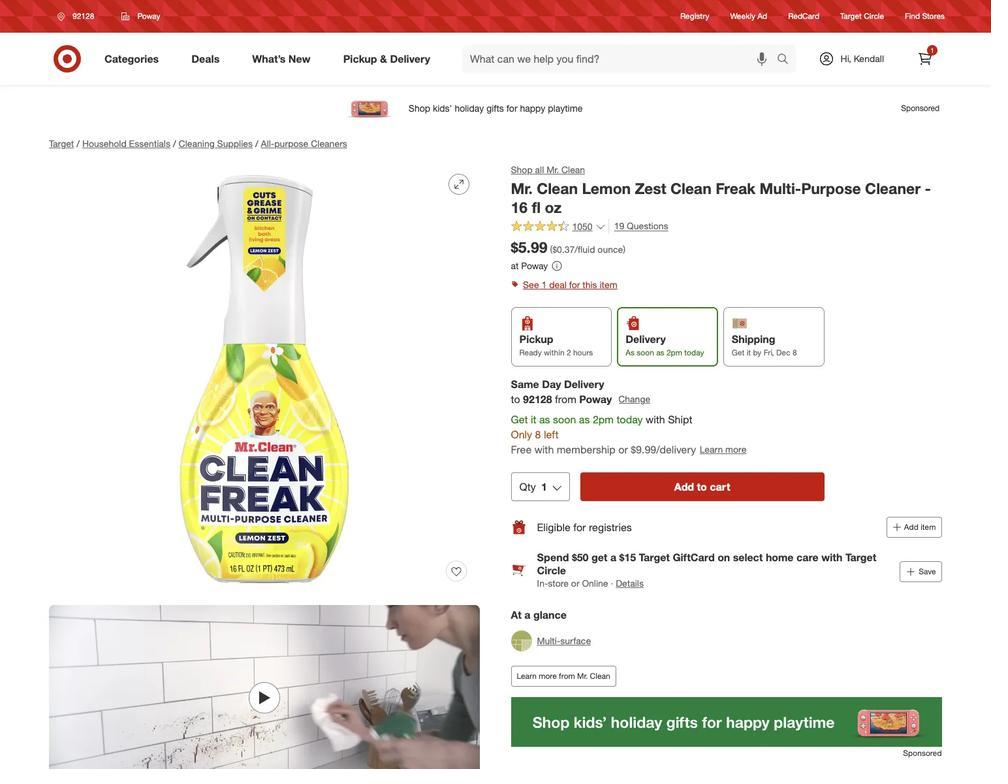 Task type: describe. For each thing, give the bounding box(es) containing it.
shipt
[[669, 413, 693, 426]]

(
[[551, 244, 553, 255]]

on
[[719, 551, 731, 564]]

16
[[512, 198, 528, 216]]

add for add item
[[905, 522, 920, 532]]

2
[[567, 348, 572, 357]]

supplies
[[217, 138, 253, 149]]

only
[[512, 428, 533, 441]]

as inside delivery as soon as 2pm today
[[657, 348, 665, 357]]

redcard link
[[789, 11, 820, 22]]

new
[[289, 52, 311, 65]]

it inside "get it as soon as 2pm today with shipt only 8 left free with membership or $9.99/delivery learn more"
[[532, 413, 537, 426]]

1 / from the left
[[77, 138, 80, 149]]

add item button
[[888, 517, 943, 538]]

get inside shipping get it by fri, dec 8
[[733, 348, 745, 357]]

$0.37
[[553, 244, 576, 255]]

2 / from the left
[[173, 138, 176, 149]]

learn inside "get it as soon as 2pm today with shipt only 8 left free with membership or $9.99/delivery learn more"
[[701, 444, 724, 455]]

at
[[512, 260, 519, 271]]

1 vertical spatial 92128
[[524, 393, 553, 406]]

today inside delivery as soon as 2pm today
[[685, 348, 705, 357]]

get it as soon as 2pm today with shipt only 8 left free with membership or $9.99/delivery learn more
[[512, 413, 747, 456]]

0 vertical spatial mr.
[[547, 164, 560, 175]]

poway button
[[113, 5, 169, 28]]

registries
[[590, 521, 633, 534]]

change
[[619, 394, 651, 405]]

categories link
[[93, 44, 175, 73]]

ad
[[758, 11, 768, 21]]

ready
[[520, 348, 543, 357]]

today inside "get it as soon as 2pm today with shipt only 8 left free with membership or $9.99/delivery learn more"
[[617, 413, 644, 426]]

find stores link
[[906, 11, 946, 22]]

learn more button
[[700, 442, 748, 457]]

$50
[[573, 551, 589, 564]]

delivery for pickup & delivery
[[390, 52, 431, 65]]

qty
[[520, 481, 537, 494]]

within
[[545, 348, 565, 357]]

add to cart
[[675, 481, 731, 494]]

shop
[[512, 164, 533, 175]]

multi-surface button
[[512, 627, 592, 656]]

fri,
[[765, 348, 775, 357]]

select
[[734, 551, 764, 564]]

kendall
[[855, 53, 885, 64]]

multi- inside shop all mr. clean mr. clean lemon zest clean freak multi-purpose cleaner - 16 fl oz
[[761, 179, 802, 197]]

poway for from poway
[[580, 393, 613, 406]]

19 questions
[[615, 221, 669, 232]]

change button
[[619, 392, 652, 407]]

clean up oz
[[538, 179, 579, 197]]

more inside "get it as soon as 2pm today with shipt only 8 left free with membership or $9.99/delivery learn more"
[[726, 444, 747, 455]]

delivery for same day delivery
[[565, 378, 605, 391]]

/fluid
[[576, 244, 596, 255]]

0 vertical spatial item
[[600, 279, 618, 290]]

19
[[615, 221, 625, 232]]

spend
[[538, 551, 570, 564]]

0 horizontal spatial to
[[512, 393, 521, 406]]

lemon
[[583, 179, 632, 197]]

clean right the zest
[[671, 179, 713, 197]]

8 inside "get it as soon as 2pm today with shipt only 8 left free with membership or $9.99/delivery learn more"
[[536, 428, 542, 441]]

poway inside dropdown button
[[137, 11, 160, 21]]

details button
[[617, 577, 645, 590]]

at
[[512, 609, 522, 622]]

purpose
[[275, 138, 309, 149]]

it inside shipping get it by fri, dec 8
[[748, 348, 752, 357]]

$15
[[620, 551, 637, 564]]

care
[[798, 551, 820, 564]]

pickup & delivery
[[344, 52, 431, 65]]

to 92128
[[512, 393, 553, 406]]

freak
[[717, 179, 757, 197]]

1 vertical spatial a
[[525, 609, 531, 622]]

target right $15
[[640, 551, 671, 564]]

92128 inside 92128 dropdown button
[[73, 11, 94, 21]]

redcard
[[789, 11, 820, 21]]

clean right all
[[562, 164, 586, 175]]

day
[[543, 378, 562, 391]]

1 vertical spatial advertisement region
[[512, 697, 943, 747]]

0 vertical spatial 1
[[931, 46, 935, 54]]

1 horizontal spatial with
[[647, 413, 666, 426]]

1050 link
[[512, 219, 607, 235]]

household essentials link
[[82, 138, 170, 149]]

1 horizontal spatial as
[[580, 413, 591, 426]]

target right care
[[847, 551, 878, 564]]

zest
[[636, 179, 667, 197]]

-
[[926, 179, 932, 197]]

0 horizontal spatial as
[[540, 413, 551, 426]]

eligible
[[538, 521, 571, 534]]

target circle link
[[841, 11, 885, 22]]

dec
[[777, 348, 791, 357]]

92128 button
[[49, 5, 108, 28]]

deals
[[192, 52, 220, 65]]

learn more from mr. clean button
[[512, 666, 617, 687]]

search button
[[771, 44, 803, 76]]

oz
[[546, 198, 562, 216]]

delivery inside delivery as soon as 2pm today
[[626, 333, 667, 346]]

$5.99
[[512, 238, 548, 256]]

all
[[536, 164, 545, 175]]

cleaning supplies link
[[179, 138, 253, 149]]

deals link
[[181, 44, 236, 73]]

target circle
[[841, 11, 885, 21]]

find
[[906, 11, 921, 21]]

2pm inside "get it as soon as 2pm today with shipt only 8 left free with membership or $9.99/delivery learn more"
[[594, 413, 615, 426]]

target / household essentials / cleaning supplies / all-purpose cleaners
[[49, 138, 348, 149]]

categories
[[105, 52, 159, 65]]

pickup for ready
[[520, 333, 554, 346]]

1 link
[[912, 44, 940, 73]]

store
[[549, 578, 569, 589]]

weekly ad link
[[731, 11, 768, 22]]

qty 1
[[520, 481, 548, 494]]



Task type: locate. For each thing, give the bounding box(es) containing it.
0 horizontal spatial soon
[[554, 413, 577, 426]]

more down multi-surface button
[[540, 671, 558, 681]]

0 horizontal spatial circle
[[538, 564, 567, 577]]

registry link
[[681, 11, 710, 22]]

2 horizontal spatial with
[[823, 551, 844, 564]]

0 vertical spatial from
[[556, 393, 577, 406]]

1 down stores
[[931, 46, 935, 54]]

0 horizontal spatial 92128
[[73, 11, 94, 21]]

0 horizontal spatial 2pm
[[594, 413, 615, 426]]

1 for see 1 deal for this item
[[542, 279, 547, 290]]

mr. clean lemon zest clean freak multi-purpose cleaner - 16 fl oz, 2 of 15, play video image
[[49, 605, 480, 769]]

delivery right the &
[[390, 52, 431, 65]]

weekly
[[731, 11, 756, 21]]

1 horizontal spatial today
[[685, 348, 705, 357]]

as down 'from poway'
[[580, 413, 591, 426]]

or inside "spend $50 get a $15 target giftcard on select home care with target circle in-store or online ∙ details"
[[572, 578, 580, 589]]

item
[[600, 279, 618, 290], [922, 522, 937, 532]]

to inside button
[[698, 481, 708, 494]]

circle
[[865, 11, 885, 21], [538, 564, 567, 577]]

8
[[794, 348, 798, 357], [536, 428, 542, 441]]

0 horizontal spatial pickup
[[344, 52, 377, 65]]

1 horizontal spatial 92128
[[524, 393, 553, 406]]

0 horizontal spatial a
[[525, 609, 531, 622]]

deal
[[550, 279, 567, 290]]

soon inside delivery as soon as 2pm today
[[638, 348, 655, 357]]

0 horizontal spatial it
[[532, 413, 537, 426]]

shipping get it by fri, dec 8
[[733, 333, 798, 357]]

&
[[380, 52, 387, 65]]

add up save button
[[905, 522, 920, 532]]

add for add to cart
[[675, 481, 695, 494]]

learn down multi-surface button
[[518, 671, 537, 681]]

What can we help you find? suggestions appear below search field
[[463, 44, 781, 73]]

1 vertical spatial for
[[574, 521, 587, 534]]

multi- down the "glance"
[[538, 635, 561, 647]]

0 horizontal spatial 8
[[536, 428, 542, 441]]

0 vertical spatial circle
[[865, 11, 885, 21]]

get up only
[[512, 413, 529, 426]]

eligible for registries
[[538, 521, 633, 534]]

/ right target link
[[77, 138, 80, 149]]

1 vertical spatial multi-
[[538, 635, 561, 647]]

clean down surface
[[591, 671, 611, 681]]

add item
[[905, 522, 937, 532]]

0 vertical spatial add
[[675, 481, 695, 494]]

target up the hi,
[[841, 11, 862, 21]]

pickup ready within 2 hours
[[520, 333, 594, 357]]

to left 'cart'
[[698, 481, 708, 494]]

1 vertical spatial learn
[[518, 671, 537, 681]]

from
[[556, 393, 577, 406], [560, 671, 576, 681]]

circle inside "spend $50 get a $15 target giftcard on select home care with target circle in-store or online ∙ details"
[[538, 564, 567, 577]]

with down left
[[535, 443, 555, 456]]

1 right qty
[[542, 481, 548, 494]]

1 horizontal spatial /
[[173, 138, 176, 149]]

1 vertical spatial with
[[535, 443, 555, 456]]

1 vertical spatial or
[[572, 578, 580, 589]]

pickup left the &
[[344, 52, 377, 65]]

learn up 'cart'
[[701, 444, 724, 455]]

save
[[920, 567, 937, 577]]

a
[[611, 551, 617, 564], [525, 609, 531, 622]]

0 vertical spatial multi-
[[761, 179, 802, 197]]

3 / from the left
[[255, 138, 259, 149]]

save button
[[901, 562, 943, 582]]

sponsored
[[904, 748, 943, 758]]

1 vertical spatial poway
[[522, 260, 549, 271]]

92128 left poway dropdown button
[[73, 11, 94, 21]]

image gallery element
[[49, 163, 480, 769]]

0 vertical spatial or
[[619, 443, 629, 456]]

1 vertical spatial item
[[922, 522, 937, 532]]

1 vertical spatial mr.
[[512, 179, 533, 197]]

1 horizontal spatial soon
[[638, 348, 655, 357]]

0 vertical spatial delivery
[[390, 52, 431, 65]]

1 horizontal spatial multi-
[[761, 179, 802, 197]]

0 vertical spatial today
[[685, 348, 705, 357]]

0 horizontal spatial more
[[540, 671, 558, 681]]

home
[[767, 551, 795, 564]]

with inside "spend $50 get a $15 target giftcard on select home care with target circle in-store or online ∙ details"
[[823, 551, 844, 564]]

1 vertical spatial 1
[[542, 279, 547, 290]]

membership
[[558, 443, 616, 456]]

1 vertical spatial get
[[512, 413, 529, 426]]

learn more from mr. clean
[[518, 671, 611, 681]]

get inside "get it as soon as 2pm today with shipt only 8 left free with membership or $9.99/delivery learn more"
[[512, 413, 529, 426]]

1 vertical spatial it
[[532, 413, 537, 426]]

2 horizontal spatial poway
[[580, 393, 613, 406]]

today left 'by'
[[685, 348, 705, 357]]

0 horizontal spatial delivery
[[390, 52, 431, 65]]

to down same
[[512, 393, 521, 406]]

a right at
[[525, 609, 531, 622]]

details
[[617, 578, 645, 589]]

to
[[512, 393, 521, 406], [698, 481, 708, 494]]

get left 'by'
[[733, 348, 745, 357]]

1 horizontal spatial to
[[698, 481, 708, 494]]

0 vertical spatial for
[[570, 279, 581, 290]]

pickup & delivery link
[[332, 44, 447, 73]]

or right "store"
[[572, 578, 580, 589]]

pickup for &
[[344, 52, 377, 65]]

clean inside button
[[591, 671, 611, 681]]

0 horizontal spatial poway
[[137, 11, 160, 21]]

soon right as
[[638, 348, 655, 357]]

all-
[[261, 138, 275, 149]]

advertisement region
[[39, 93, 953, 124], [512, 697, 943, 747]]

1 horizontal spatial or
[[619, 443, 629, 456]]

it up only
[[532, 413, 537, 426]]

1 vertical spatial pickup
[[520, 333, 554, 346]]

mr. down shop
[[512, 179, 533, 197]]

2 vertical spatial poway
[[580, 393, 613, 406]]

0 vertical spatial it
[[748, 348, 752, 357]]

poway up the 'categories' link
[[137, 11, 160, 21]]

1 vertical spatial today
[[617, 413, 644, 426]]

weekly ad
[[731, 11, 768, 21]]

by
[[754, 348, 762, 357]]

mr. right all
[[547, 164, 560, 175]]

with right care
[[823, 551, 844, 564]]

fl
[[533, 198, 541, 216]]

1 horizontal spatial more
[[726, 444, 747, 455]]

8 left left
[[536, 428, 542, 441]]

multi-surface
[[538, 635, 592, 647]]

delivery up 'from poway'
[[565, 378, 605, 391]]

this
[[583, 279, 598, 290]]

1 horizontal spatial circle
[[865, 11, 885, 21]]

search
[[771, 53, 803, 66]]

0 horizontal spatial or
[[572, 578, 580, 589]]

circle left find
[[865, 11, 885, 21]]

multi- inside button
[[538, 635, 561, 647]]

cart
[[711, 481, 731, 494]]

it left 'by'
[[748, 348, 752, 357]]

1 horizontal spatial item
[[922, 522, 937, 532]]

or right membership
[[619, 443, 629, 456]]

1 horizontal spatial mr.
[[547, 164, 560, 175]]

1 vertical spatial 2pm
[[594, 413, 615, 426]]

1 horizontal spatial learn
[[701, 444, 724, 455]]

multi-
[[761, 179, 802, 197], [538, 635, 561, 647]]

0 vertical spatial pickup
[[344, 52, 377, 65]]

2pm inside delivery as soon as 2pm today
[[667, 348, 683, 357]]

0 horizontal spatial add
[[675, 481, 695, 494]]

giftcard
[[674, 551, 716, 564]]

2 horizontal spatial mr.
[[578, 671, 589, 681]]

surface
[[561, 635, 592, 647]]

8 inside shipping get it by fri, dec 8
[[794, 348, 798, 357]]

as right as
[[657, 348, 665, 357]]

0 vertical spatial advertisement region
[[39, 93, 953, 124]]

0 horizontal spatial mr.
[[512, 179, 533, 197]]

1 right see
[[542, 279, 547, 290]]

essentials
[[129, 138, 170, 149]]

/ left cleaning
[[173, 138, 176, 149]]

1 vertical spatial circle
[[538, 564, 567, 577]]

1 horizontal spatial poway
[[522, 260, 549, 271]]

hours
[[574, 348, 594, 357]]

what's new link
[[241, 44, 327, 73]]

0 vertical spatial a
[[611, 551, 617, 564]]

stores
[[923, 11, 946, 21]]

same day delivery
[[512, 378, 605, 391]]

target link
[[49, 138, 74, 149]]

left
[[545, 428, 559, 441]]

more inside button
[[540, 671, 558, 681]]

clean
[[562, 164, 586, 175], [538, 179, 579, 197], [671, 179, 713, 197], [591, 671, 611, 681]]

2 horizontal spatial /
[[255, 138, 259, 149]]

hi, kendall
[[841, 53, 885, 64]]

see 1 deal for this item link
[[512, 276, 943, 294]]

0 horizontal spatial get
[[512, 413, 529, 426]]

same
[[512, 378, 540, 391]]

0 horizontal spatial item
[[600, 279, 618, 290]]

92128
[[73, 11, 94, 21], [524, 393, 553, 406]]

with left shipt
[[647, 413, 666, 426]]

1 vertical spatial delivery
[[626, 333, 667, 346]]

0 horizontal spatial /
[[77, 138, 80, 149]]

multi- right the "freak"
[[761, 179, 802, 197]]

1 horizontal spatial pickup
[[520, 333, 554, 346]]

as up left
[[540, 413, 551, 426]]

pickup up ready
[[520, 333, 554, 346]]

0 vertical spatial 92128
[[73, 11, 94, 21]]

item up the save
[[922, 522, 937, 532]]

soon
[[638, 348, 655, 357], [554, 413, 577, 426]]

8 right dec
[[794, 348, 798, 357]]

0 vertical spatial more
[[726, 444, 747, 455]]

1 vertical spatial more
[[540, 671, 558, 681]]

2 vertical spatial with
[[823, 551, 844, 564]]

circle up "store"
[[538, 564, 567, 577]]

2 vertical spatial delivery
[[565, 378, 605, 391]]

pickup
[[344, 52, 377, 65], [520, 333, 554, 346]]

learn inside button
[[518, 671, 537, 681]]

1 vertical spatial from
[[560, 671, 576, 681]]

1 horizontal spatial 8
[[794, 348, 798, 357]]

2pm down 'from poway'
[[594, 413, 615, 426]]

delivery up as
[[626, 333, 667, 346]]

find stores
[[906, 11, 946, 21]]

more up 'cart'
[[726, 444, 747, 455]]

2pm
[[667, 348, 683, 357], [594, 413, 615, 426]]

free
[[512, 443, 532, 456]]

see 1 deal for this item
[[523, 279, 618, 290]]

0 vertical spatial with
[[647, 413, 666, 426]]

mr. down surface
[[578, 671, 589, 681]]

what's
[[252, 52, 286, 65]]

today down change button
[[617, 413, 644, 426]]

for right the eligible on the right bottom of the page
[[574, 521, 587, 534]]

0 vertical spatial 2pm
[[667, 348, 683, 357]]

for left this
[[570, 279, 581, 290]]

2 horizontal spatial delivery
[[626, 333, 667, 346]]

soon inside "get it as soon as 2pm today with shipt only 8 left free with membership or $9.99/delivery learn more"
[[554, 413, 577, 426]]

2 vertical spatial mr.
[[578, 671, 589, 681]]

1 horizontal spatial add
[[905, 522, 920, 532]]

a right get
[[611, 551, 617, 564]]

a inside "spend $50 get a $15 target giftcard on select home care with target circle in-store or online ∙ details"
[[611, 551, 617, 564]]

from poway
[[556, 393, 613, 406]]

1 horizontal spatial delivery
[[565, 378, 605, 391]]

from down "multi-surface"
[[560, 671, 576, 681]]

see
[[523, 279, 540, 290]]

as
[[626, 348, 635, 357]]

0 vertical spatial to
[[512, 393, 521, 406]]

1 for qty 1
[[542, 481, 548, 494]]

at a glance
[[512, 609, 568, 622]]

1050
[[573, 221, 593, 232]]

0 vertical spatial soon
[[638, 348, 655, 357]]

purpose
[[802, 179, 862, 197]]

92128 down same
[[524, 393, 553, 406]]

1 vertical spatial 8
[[536, 428, 542, 441]]

item right this
[[600, 279, 618, 290]]

0 horizontal spatial learn
[[518, 671, 537, 681]]

pickup inside pickup ready within 2 hours
[[520, 333, 554, 346]]

target left household
[[49, 138, 74, 149]]

online
[[583, 578, 609, 589]]

shop all mr. clean mr. clean lemon zest clean freak multi-purpose cleaner - 16 fl oz
[[512, 164, 932, 216]]

registry
[[681, 11, 710, 21]]

get
[[592, 551, 608, 564]]

as
[[657, 348, 665, 357], [540, 413, 551, 426], [580, 413, 591, 426]]

0 horizontal spatial today
[[617, 413, 644, 426]]

1 vertical spatial soon
[[554, 413, 577, 426]]

poway left change
[[580, 393, 613, 406]]

1 vertical spatial add
[[905, 522, 920, 532]]

/ left all-
[[255, 138, 259, 149]]

from down "same day delivery"
[[556, 393, 577, 406]]

1 horizontal spatial it
[[748, 348, 752, 357]]

1 vertical spatial to
[[698, 481, 708, 494]]

add to cart button
[[581, 473, 825, 501]]

poway up see
[[522, 260, 549, 271]]

)
[[624, 244, 626, 255]]

2 vertical spatial 1
[[542, 481, 548, 494]]

poway for at poway
[[522, 260, 549, 271]]

2pm right as
[[667, 348, 683, 357]]

from inside the learn more from mr. clean button
[[560, 671, 576, 681]]

$9.99/delivery
[[632, 443, 697, 456]]

0 vertical spatial poway
[[137, 11, 160, 21]]

cleaning
[[179, 138, 215, 149]]

mr. clean lemon zest clean freak multi-purpose cleaner - 16 fl oz, 1 of 15 image
[[49, 163, 480, 595]]

0 vertical spatial learn
[[701, 444, 724, 455]]

spend $50 get a $15 target giftcard on select home care with target circle in-store or online ∙ details
[[538, 551, 878, 589]]

soon up left
[[554, 413, 577, 426]]

1 horizontal spatial get
[[733, 348, 745, 357]]

mr. inside the learn more from mr. clean button
[[578, 671, 589, 681]]

0 vertical spatial 8
[[794, 348, 798, 357]]

item inside button
[[922, 522, 937, 532]]

add left 'cart'
[[675, 481, 695, 494]]

or inside "get it as soon as 2pm today with shipt only 8 left free with membership or $9.99/delivery learn more"
[[619, 443, 629, 456]]



Task type: vqa. For each thing, say whether or not it's contained in the screenshot.
later associated with Saved for later ( 1 )
no



